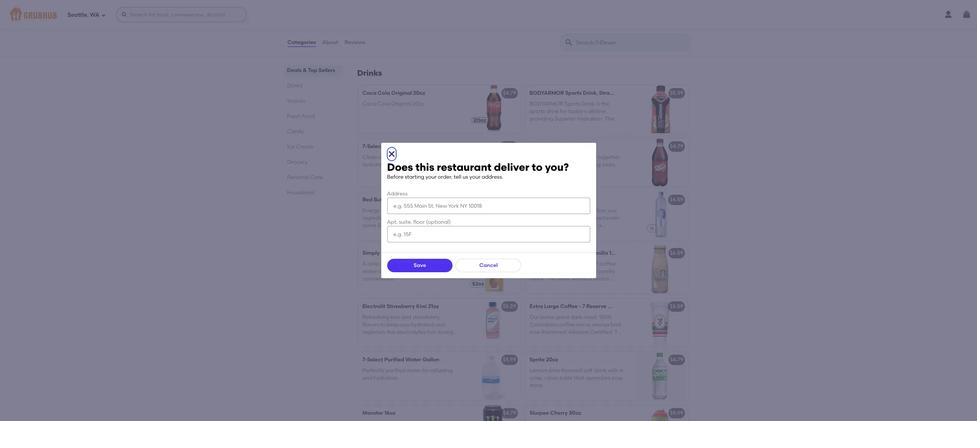 Task type: locate. For each thing, give the bounding box(es) containing it.
flavors inside blend of 23 flavors married together to form a pefectly refreshing soda.
[[559, 154, 575, 160]]

0 horizontal spatial you
[[401, 322, 410, 328]]

2 7- from the top
[[362, 357, 367, 363]]

fun
[[362, 36, 371, 42]]

quenches
[[586, 375, 611, 381]]

deals
[[287, 67, 302, 74]]

to inside blend of 23 flavors married together to form a pefectly refreshing soda.
[[530, 162, 535, 168]]

reviews
[[345, 39, 365, 45]]

of
[[545, 154, 550, 160], [392, 215, 397, 221], [593, 261, 598, 267]]

bodyarmor sports drink, strawberry banana 28oz image
[[632, 85, 688, 134]]

monster
[[362, 410, 383, 417]]

smartwater down hydration
[[589, 215, 620, 221]]

concentrate.
[[362, 276, 395, 282]]

your
[[426, 174, 437, 180], [469, 174, 481, 180], [612, 375, 623, 381]]

suite,
[[399, 219, 412, 225]]

0 horizontal spatial drinks
[[287, 82, 303, 89]]

1 horizontal spatial your
[[469, 174, 481, 180]]

creamy
[[557, 261, 577, 267]]

and inside purity you can taste; hydration you can feel. vapor distilled smartwater with added electrolytes for a distinctive pure and crisp taste.
[[570, 230, 580, 236]]

drinks
[[357, 68, 382, 78], [287, 82, 303, 89]]

1 horizontal spatial electrolytes
[[560, 222, 589, 229]]

red bull 12oz image
[[465, 192, 521, 240]]

0 vertical spatial original
[[391, 90, 412, 96]]

1 vertical spatial hydrated
[[411, 322, 434, 328]]

to inside clean and refreshing water to stay hydrated all day.
[[433, 154, 438, 160]]

1 vertical spatial refreshing
[[576, 162, 601, 168]]

your for does
[[469, 174, 481, 180]]

candy tab
[[287, 128, 339, 135]]

original
[[391, 90, 412, 96], [391, 101, 411, 107]]

hydrated inside the refreshing kiwi and strawberry flavors to keep you hydrated and replenish the electrolytes lost during exercise.
[[411, 322, 434, 328]]

1 horizontal spatial drinks
[[357, 68, 382, 78]]

preservtives
[[385, 268, 415, 275]]

drinks tab
[[287, 82, 339, 90]]

drink inside energy drink containing highly quality ingredients of caffeine, taurine, some b-group vitamins, and sugars.
[[381, 207, 394, 214]]

onion
[[376, 43, 390, 50]]

and right pure
[[570, 230, 580, 236]]

1 vertical spatial 7-
[[362, 357, 367, 363]]

1 vertical spatial select
[[367, 357, 383, 363]]

coffee
[[560, 303, 578, 310]]

coca cola original 20oz
[[362, 90, 425, 96], [362, 101, 424, 107]]

water up 'this'
[[417, 154, 431, 160]]

crisp left taste.
[[581, 230, 593, 236]]

hydrated inside clean and refreshing water to stay hydrated all day.
[[362, 162, 386, 168]]

1 horizontal spatial refreshing
[[576, 162, 601, 168]]

household
[[287, 190, 314, 196]]

16oz
[[385, 410, 395, 417]]

select
[[367, 143, 383, 150], [367, 357, 383, 363]]

smartwater up purity on the right of page
[[530, 197, 560, 203]]

monster 16oz
[[362, 410, 395, 417]]

purified
[[386, 367, 405, 374]]

0 vertical spatial electrolytes
[[560, 222, 589, 229]]

cherry
[[550, 410, 568, 417]]

0 vertical spatial 7-
[[362, 143, 367, 150]]

0 horizontal spatial crisp
[[406, 36, 418, 42]]

1 vertical spatial crisp
[[581, 230, 593, 236]]

hydrated down strawberry
[[411, 322, 434, 328]]

a up taste.
[[598, 222, 602, 229]]

your inside the lemon-lime flavored soft drink with a crisp, clean taste that quenches your thirst.
[[612, 375, 623, 381]]

you up feel.
[[545, 207, 554, 214]]

7-
[[362, 143, 367, 150], [362, 357, 367, 363]]

with up quenches
[[608, 367, 618, 374]]

monster 16oz image
[[465, 405, 521, 421]]

purity
[[530, 207, 544, 214]]

gallon
[[423, 357, 439, 363]]

1 horizontal spatial can
[[556, 207, 565, 214]]

of up divine
[[593, 261, 598, 267]]

and inside energy drink containing highly quality ingredients of caffeine, taurine, some b-group vitamins, and sugars.
[[424, 222, 434, 229]]

orange
[[391, 261, 409, 267]]

electrolytes inside purity you can taste; hydration you can feel. vapor distilled smartwater with added electrolytes for a distinctive pure and crisp taste.
[[560, 222, 589, 229]]

1 vertical spatial for
[[422, 367, 429, 374]]

orange
[[381, 250, 400, 256]]

and down the perfectly
[[362, 375, 373, 381]]

electrolytes down keep
[[396, 329, 426, 336]]

1 vertical spatial $5.99
[[503, 357, 516, 363]]

and inside a delicious orange juice free from water or preservtives and not from concentrate.
[[416, 268, 426, 275]]

and down "finest"
[[563, 283, 573, 290]]

7- up the perfectly
[[362, 357, 367, 363]]

0 vertical spatial $5.99
[[503, 197, 516, 203]]

flavor
[[392, 43, 406, 50]]

a right soft
[[620, 367, 623, 374]]

and down that's on the left top
[[439, 36, 449, 42]]

coca
[[362, 90, 377, 96], [362, 101, 376, 107]]

electrolytes down distilled
[[560, 222, 589, 229]]

for
[[590, 222, 597, 229], [422, 367, 429, 374]]

thirst.
[[530, 383, 544, 389]]

you?
[[545, 161, 569, 173]]

1 vertical spatial drinks
[[287, 82, 303, 89]]

0 vertical spatial smartwater
[[530, 197, 560, 203]]

water up perfectly purified water for refueling and hydration.
[[406, 357, 421, 363]]

refreshing inside blend of 23 flavors married together to form a pefectly refreshing soda.
[[576, 162, 601, 168]]

energy drink containing highly quality ingredients of caffeine, taurine, some b-group vitamins, and sugars.
[[362, 207, 457, 229]]

1 vertical spatial flavors
[[362, 322, 379, 328]]

1 horizontal spatial drink
[[594, 367, 607, 374]]

to inside does this restaurant deliver to you? before starting your order, tell us your address.
[[532, 161, 543, 173]]

distinctive
[[530, 230, 555, 236]]

can down purity on the right of page
[[530, 215, 539, 221]]

1 horizontal spatial strawberry
[[599, 90, 627, 96]]

household tab
[[287, 189, 339, 197]]

with up flavor in the left of the page
[[389, 36, 400, 42]]

strawberry right 'drink,'
[[599, 90, 627, 96]]

0 vertical spatial flavors
[[559, 154, 575, 160]]

extra
[[530, 303, 543, 310]]

0 horizontal spatial drink
[[381, 207, 394, 214]]

2 horizontal spatial your
[[612, 375, 623, 381]]

0 vertical spatial drinks
[[357, 68, 382, 78]]

taste.
[[594, 230, 608, 236]]

0 vertical spatial from
[[435, 261, 447, 267]]

a inside purity you can taste; hydration you can feel. vapor distilled smartwater with added electrolytes for a distinctive pure and crisp taste.
[[598, 222, 602, 229]]

refreshing inside clean and refreshing water to stay hydrated all day.
[[390, 154, 416, 160]]

select up clean on the left of the page
[[367, 143, 383, 150]]

2 cola from the top
[[378, 101, 390, 107]]

1 select from the top
[[367, 143, 383, 150]]

1 horizontal spatial smartwater
[[589, 215, 620, 221]]

and down the juice at the left of page
[[416, 268, 426, 275]]

1 7- from the top
[[362, 143, 367, 150]]

0 horizontal spatial for
[[422, 367, 429, 374]]

can
[[556, 207, 565, 214], [530, 215, 539, 221]]

1 horizontal spatial for
[[590, 222, 597, 229]]

drink up quenches
[[594, 367, 607, 374]]

0 vertical spatial hydrated
[[362, 162, 386, 168]]

a
[[362, 28, 366, 35], [401, 36, 405, 42], [549, 162, 553, 168], [598, 222, 602, 229], [553, 261, 556, 267], [548, 283, 551, 290], [620, 367, 623, 374]]

energy
[[362, 207, 380, 214]]

0 vertical spatial select
[[367, 143, 383, 150]]

crisp inside funyuns® onion flavored rings are a deliciously different snack that's fun to eat, with a crisp texture and zesty onion flavor
[[406, 36, 418, 42]]

food
[[302, 113, 315, 119]]

sprite
[[530, 357, 545, 363]]

7- up clean on the left of the page
[[362, 143, 367, 150]]

0 vertical spatial crisp
[[406, 36, 418, 42]]

simply orange juice 52oz image
[[465, 245, 521, 294]]

1 vertical spatial of
[[392, 215, 397, 221]]

address.
[[482, 174, 503, 180]]

water inside clean and refreshing water to stay hydrated all day.
[[417, 154, 431, 160]]

of up "group"
[[392, 215, 397, 221]]

drink,
[[583, 90, 598, 96]]

you right keep
[[401, 322, 410, 328]]

from right not
[[437, 268, 449, 275]]

select up the perfectly
[[367, 357, 383, 363]]

7
[[582, 303, 585, 310]]

1 vertical spatial drink
[[594, 367, 607, 374]]

extra large coffee - 7 reserve colombian 24oz image
[[632, 299, 688, 347]]

1 coca cola original 20oz from the top
[[362, 90, 425, 96]]

2 vertical spatial of
[[593, 261, 598, 267]]

0 vertical spatial water
[[417, 154, 431, 160]]

a down different
[[401, 36, 405, 42]]

refreshing down married
[[576, 162, 601, 168]]

the
[[387, 329, 395, 336]]

strawberry up kiwi
[[387, 303, 415, 310]]

your right us
[[469, 174, 481, 180]]

$5.99 for smartwater
[[503, 197, 516, 203]]

0 horizontal spatial strawberry
[[387, 303, 415, 310]]

0 vertical spatial cola
[[378, 90, 390, 96]]

1 horizontal spatial hydrated
[[411, 322, 434, 328]]

different
[[395, 28, 416, 35]]

before
[[387, 174, 404, 180]]

0 horizontal spatial flavors
[[362, 322, 379, 328]]

1 coca from the top
[[362, 90, 377, 96]]

to
[[372, 36, 377, 42], [433, 154, 438, 160], [532, 161, 543, 173], [530, 162, 535, 168], [380, 322, 386, 328]]

7-select purified water gallon image
[[465, 352, 521, 400]]

does
[[387, 161, 413, 173]]

and down taurine,
[[424, 222, 434, 229]]

clean
[[544, 375, 559, 381]]

personal care tab
[[287, 173, 339, 181]]

flavors inside the refreshing kiwi and strawberry flavors to keep you hydrated and replenish the electrolytes lost during exercise.
[[362, 322, 379, 328]]

drink down the 12oz
[[381, 207, 394, 214]]

restaurant
[[437, 161, 491, 173]]

from up not
[[435, 261, 447, 267]]

and up all
[[379, 154, 389, 160]]

1 horizontal spatial crisp
[[581, 230, 593, 236]]

52oz
[[417, 250, 429, 256]]

candy
[[287, 128, 304, 135]]

a up fun
[[362, 28, 366, 35]]

with up 'distinctive'
[[530, 222, 540, 229]]

and
[[439, 36, 449, 42], [379, 154, 389, 160], [424, 222, 434, 229], [570, 230, 580, 236], [416, 268, 426, 275], [530, 268, 540, 275], [563, 283, 573, 290], [401, 314, 411, 320], [435, 322, 445, 328], [362, 375, 373, 381]]

simply orange juice 52oz
[[362, 250, 429, 256]]

drinks inside tab
[[287, 82, 303, 89]]

a down "23"
[[549, 162, 553, 168]]

of inside energy drink containing highly quality ingredients of caffeine, taurine, some b-group vitamins, and sugars.
[[392, 215, 397, 221]]

1 vertical spatial electrolytes
[[396, 329, 426, 336]]

for inside perfectly purified water for refueling and hydration.
[[422, 367, 429, 374]]

with up arabica
[[571, 268, 581, 275]]

0 horizontal spatial refreshing
[[390, 154, 416, 160]]

svg image
[[962, 10, 971, 19], [121, 12, 127, 18], [101, 13, 105, 17], [387, 150, 396, 158]]

1 vertical spatial water
[[362, 268, 377, 275]]

clean
[[362, 154, 378, 160]]

1 horizontal spatial of
[[545, 154, 550, 160]]

0 vertical spatial for
[[590, 222, 597, 229]]

0 horizontal spatial electrolytes
[[396, 329, 426, 336]]

2 vertical spatial water
[[407, 367, 421, 374]]

1 vertical spatial coca cola original 20oz
[[362, 101, 424, 107]]

crisp down different
[[406, 36, 418, 42]]

water down a
[[362, 268, 377, 275]]

strawberry
[[413, 314, 440, 320]]

clean and refreshing water to stay hydrated all day.
[[362, 154, 450, 168]]

drink inside the lemon-lime flavored soft drink with a crisp, clean taste that quenches your thirst.
[[594, 367, 607, 374]]

electrolit
[[362, 303, 385, 310]]

snack
[[417, 28, 432, 35]]

can up the vapor
[[556, 207, 565, 214]]

0 vertical spatial coca cola original 20oz
[[362, 90, 425, 96]]

rings
[[431, 21, 445, 27]]

of left "23"
[[545, 154, 550, 160]]

1 vertical spatial original
[[391, 101, 411, 107]]

0 horizontal spatial can
[[530, 215, 539, 221]]

0 horizontal spatial water
[[384, 143, 400, 150]]

to inside the refreshing kiwi and strawberry flavors to keep you hydrated and replenish the electrolytes lost during exercise.
[[380, 322, 386, 328]]

0 vertical spatial refreshing
[[390, 154, 416, 160]]

water left the 24
[[384, 143, 400, 150]]

$5.99 for sprite
[[503, 357, 516, 363]]

hydration.
[[374, 375, 399, 381]]

large
[[544, 303, 559, 310]]

water inside perfectly purified water for refueling and hydration.
[[407, 367, 421, 374]]

0 vertical spatial of
[[545, 154, 550, 160]]

hydrated down clean on the left of the page
[[362, 162, 386, 168]]

$4.79 for blend of 23 flavors married together to form a pefectly refreshing soda.
[[670, 143, 683, 150]]

$4.79 for coca cola original 20oz
[[503, 90, 516, 96]]

all
[[387, 162, 393, 168]]

categories button
[[287, 29, 316, 56]]

water down 7-select purified water gallon
[[407, 367, 421, 374]]

0 horizontal spatial your
[[426, 174, 437, 180]]

(optional)
[[426, 219, 451, 225]]

e,g. 555 Main St, New York NY 10018 search field
[[387, 198, 590, 214]]

grocery tab
[[287, 158, 339, 166]]

1 horizontal spatial water
[[406, 357, 421, 363]]

1 vertical spatial smartwater
[[589, 215, 620, 221]]

does this restaurant deliver to you? before starting your order, tell us your address.
[[387, 161, 569, 180]]

refreshing up day.
[[390, 154, 416, 160]]

0 vertical spatial can
[[556, 207, 565, 214]]

simply
[[362, 250, 380, 256]]

from
[[435, 261, 447, 267], [437, 268, 449, 275]]

flavors up replenish
[[362, 322, 379, 328]]

0 vertical spatial coca
[[362, 90, 377, 96]]

electrolit strawberry kiwi 21oz
[[362, 303, 439, 310]]

b-
[[378, 222, 383, 229]]

highly
[[423, 207, 438, 214]]

your down 'this'
[[426, 174, 437, 180]]

you right hydration
[[608, 207, 617, 214]]

of inside discover a creamy blend of coffee and milk, mixed with divine vanilla flavor. the finest arabica beans create a rich and undeniably luscious beverage.
[[593, 261, 598, 267]]

&
[[303, 67, 307, 74]]

0 horizontal spatial of
[[392, 215, 397, 221]]

for down gallon
[[422, 367, 429, 374]]

1 vertical spatial coca
[[362, 101, 376, 107]]

1 vertical spatial strawberry
[[387, 303, 415, 310]]

2 horizontal spatial of
[[593, 261, 598, 267]]

ice
[[287, 144, 295, 150]]

and inside clean and refreshing water to stay hydrated all day.
[[379, 154, 389, 160]]

your right quenches
[[612, 375, 623, 381]]

for inside purity you can taste; hydration you can feel. vapor distilled smartwater with added electrolytes for a distinctive pure and crisp taste.
[[590, 222, 597, 229]]

1 vertical spatial cola
[[378, 101, 390, 107]]

2 select from the top
[[367, 357, 383, 363]]

flavors up pefectly
[[559, 154, 575, 160]]

0 vertical spatial drink
[[381, 207, 394, 214]]

1 horizontal spatial flavors
[[559, 154, 575, 160]]

0 horizontal spatial hydrated
[[362, 162, 386, 168]]

2 coca from the top
[[362, 101, 376, 107]]

lemon-lime flavored soft drink with a crisp, clean taste that quenches your thirst.
[[530, 367, 623, 389]]

for up taste.
[[590, 222, 597, 229]]

drinks down deals
[[287, 82, 303, 89]]

drinks down zesty
[[357, 68, 382, 78]]

$6.59
[[670, 250, 683, 256]]

magnifying glass icon image
[[564, 38, 573, 47]]

during
[[437, 329, 453, 336]]

starbucks frappuccino vanilla 13.7oz image
[[632, 245, 688, 294]]



Task type: vqa. For each thing, say whether or not it's contained in the screenshot.
And within Clean and refreshing water to stay hydrated all day.
yes



Task type: describe. For each thing, give the bounding box(es) containing it.
soda.
[[602, 162, 616, 168]]

2 coca cola original 20oz from the top
[[362, 101, 424, 107]]

reserve
[[586, 303, 607, 310]]

slurpee cherry 30oz image
[[632, 405, 688, 421]]

and inside funyuns® onion flavored rings are a deliciously different snack that's fun to eat, with a crisp texture and zesty onion flavor
[[439, 36, 449, 42]]

1 vertical spatial from
[[437, 268, 449, 275]]

exercise.
[[362, 337, 384, 343]]

group
[[383, 222, 398, 229]]

replenish
[[362, 329, 385, 336]]

with inside funyuns® onion flavored rings are a deliciously different snack that's fun to eat, with a crisp texture and zesty onion flavor
[[389, 36, 400, 42]]

$5.39
[[670, 90, 683, 96]]

ingredients
[[362, 215, 391, 221]]

soft
[[583, 367, 593, 374]]

keep
[[387, 322, 399, 328]]

grocery
[[287, 159, 308, 165]]

you inside the refreshing kiwi and strawberry flavors to keep you hydrated and replenish the electrolytes lost during exercise.
[[401, 322, 410, 328]]

kiwi
[[390, 314, 400, 320]]

a delicious orange juice free from water or preservtives and not from concentrate.
[[362, 261, 449, 282]]

7- for 7-select water 24 pack
[[362, 143, 367, 150]]

blend
[[578, 261, 592, 267]]

frappuccino
[[557, 250, 589, 256]]

vapor
[[552, 215, 567, 221]]

select for purified
[[367, 357, 383, 363]]

7- for 7-select purified water gallon
[[362, 357, 367, 363]]

$4.79 for lemon-lime flavored soft drink with a crisp, clean taste that quenches your thirst.
[[670, 357, 683, 363]]

a up mixed
[[553, 261, 556, 267]]

pepper
[[537, 143, 555, 150]]

snacks tab
[[287, 97, 339, 105]]

with inside purity you can taste; hydration you can feel. vapor distilled smartwater with added electrolytes for a distinctive pure and crisp taste.
[[530, 222, 540, 229]]

your for lemon-
[[612, 375, 623, 381]]

wa
[[90, 11, 99, 18]]

main navigation navigation
[[0, 0, 977, 29]]

about
[[322, 39, 338, 45]]

2 vertical spatial $5.99
[[670, 410, 683, 417]]

of inside blend of 23 flavors married together to form a pefectly refreshing soda.
[[545, 154, 550, 160]]

form
[[536, 162, 548, 168]]

electrolit strawberry kiwi 21oz image
[[465, 299, 521, 347]]

e,g. 15F search field
[[387, 226, 590, 243]]

ice cream tab
[[287, 143, 339, 151]]

married
[[577, 154, 597, 160]]

create
[[530, 283, 546, 290]]

$3.59
[[670, 303, 683, 310]]

with inside the lemon-lime flavored soft drink with a crisp, clean taste that quenches your thirst.
[[608, 367, 618, 374]]

7-select water 24 pack image
[[465, 139, 521, 187]]

lost
[[427, 329, 436, 336]]

red
[[362, 197, 373, 203]]

refreshing kiwi and strawberry flavors to keep you hydrated and replenish the electrolytes lost during exercise.
[[362, 314, 453, 343]]

and up the "during"
[[435, 322, 445, 328]]

that's
[[434, 28, 448, 35]]

coffee
[[600, 261, 616, 267]]

personal care
[[287, 174, 323, 181]]

deals & top sellers
[[287, 67, 335, 74]]

dr pepper 20oz image
[[632, 139, 688, 187]]

arabica
[[572, 276, 592, 282]]

sellers
[[319, 67, 335, 74]]

flavor.
[[530, 276, 545, 282]]

23
[[551, 154, 557, 160]]

bodyarmor
[[530, 90, 564, 96]]

undeniably
[[574, 283, 603, 290]]

vanilla
[[599, 268, 615, 275]]

dr
[[530, 143, 536, 150]]

onion
[[392, 21, 407, 27]]

slurpee cherry 30oz
[[530, 410, 581, 417]]

to inside funyuns® onion flavored rings are a deliciously different snack that's fun to eat, with a crisp texture and zesty onion flavor
[[372, 36, 377, 42]]

apt,
[[387, 219, 398, 225]]

sugars.
[[435, 222, 454, 229]]

rich
[[552, 283, 562, 290]]

smartwater inside purity you can taste; hydration you can feel. vapor distilled smartwater with added electrolytes for a distinctive pure and crisp taste.
[[589, 215, 620, 221]]

seattle, wa
[[68, 11, 99, 18]]

kiwi
[[416, 303, 427, 310]]

caffeine,
[[398, 215, 421, 221]]

sprite 20oz image
[[632, 352, 688, 400]]

feel.
[[541, 215, 551, 221]]

a inside blend of 23 flavors married together to form a pefectly refreshing soda.
[[549, 162, 553, 168]]

vanilla
[[591, 250, 608, 256]]

0 horizontal spatial smartwater
[[530, 197, 560, 203]]

1 cola from the top
[[378, 90, 390, 96]]

stay
[[439, 154, 450, 160]]

categories
[[287, 39, 316, 45]]

and up flavor.
[[530, 268, 540, 275]]

13.7oz
[[609, 250, 624, 256]]

sprite 20oz
[[530, 357, 558, 363]]

slurpee
[[530, 410, 549, 417]]

1 vertical spatial water
[[406, 357, 421, 363]]

banana
[[629, 90, 649, 96]]

crisp,
[[530, 375, 543, 381]]

apt, suite, floor (optional)
[[387, 219, 451, 225]]

mixed
[[554, 268, 569, 275]]

2 horizontal spatial you
[[608, 207, 617, 214]]

colombian
[[608, 303, 636, 310]]

zesty
[[362, 43, 375, 50]]

water inside a delicious orange juice free from water or preservtives and not from concentrate.
[[362, 268, 377, 275]]

electrolytes inside the refreshing kiwi and strawberry flavors to keep you hydrated and replenish the electrolytes lost during exercise.
[[396, 329, 426, 336]]

select for water
[[367, 143, 383, 150]]

2 original from the top
[[391, 101, 411, 107]]

funyuns onion flavored rings 6oz image
[[465, 5, 521, 54]]

fresh
[[287, 113, 301, 119]]

floor
[[413, 219, 425, 225]]

that
[[574, 375, 584, 381]]

crisp inside purity you can taste; hydration you can feel. vapor distilled smartwater with added electrolytes for a distinctive pure and crisp taste.
[[581, 230, 593, 236]]

0 vertical spatial strawberry
[[599, 90, 627, 96]]

distilled
[[569, 215, 588, 221]]

coca cola original 20oz image
[[465, 85, 521, 134]]

dr pepper 20oz
[[530, 143, 569, 150]]

order,
[[438, 174, 453, 180]]

starting
[[405, 174, 424, 180]]

snacks
[[287, 98, 305, 104]]

starbucks
[[530, 250, 556, 256]]

deals & top sellers tab
[[287, 66, 339, 74]]

day.
[[394, 162, 405, 168]]

1 horizontal spatial you
[[545, 207, 554, 214]]

with inside discover a creamy blend of coffee and milk, mixed with divine vanilla flavor. the finest arabica beans create a rich and undeniably luscious beverage.
[[571, 268, 581, 275]]

1 vertical spatial can
[[530, 215, 539, 221]]

are
[[446, 21, 455, 27]]

deliver
[[494, 161, 529, 173]]

smartwater 1l image
[[632, 192, 688, 240]]

perfectly
[[362, 367, 385, 374]]

cancel
[[479, 262, 498, 269]]

$12.39
[[501, 143, 516, 150]]

a inside the lemon-lime flavored soft drink with a crisp, clean taste that quenches your thirst.
[[620, 367, 623, 374]]

added
[[541, 222, 558, 229]]

juice
[[402, 250, 416, 256]]

0 vertical spatial water
[[384, 143, 400, 150]]

some
[[362, 222, 376, 229]]

and inside perfectly purified water for refueling and hydration.
[[362, 375, 373, 381]]

ice cream
[[287, 144, 314, 150]]

taurine,
[[423, 215, 443, 221]]

red bull 12oz
[[362, 197, 395, 203]]

texture
[[419, 36, 437, 42]]

fresh food tab
[[287, 112, 339, 120]]

milk,
[[541, 268, 553, 275]]

a left rich
[[548, 283, 551, 290]]

1 original from the top
[[391, 90, 412, 96]]

refueling
[[431, 367, 453, 374]]

and right kiwi
[[401, 314, 411, 320]]



